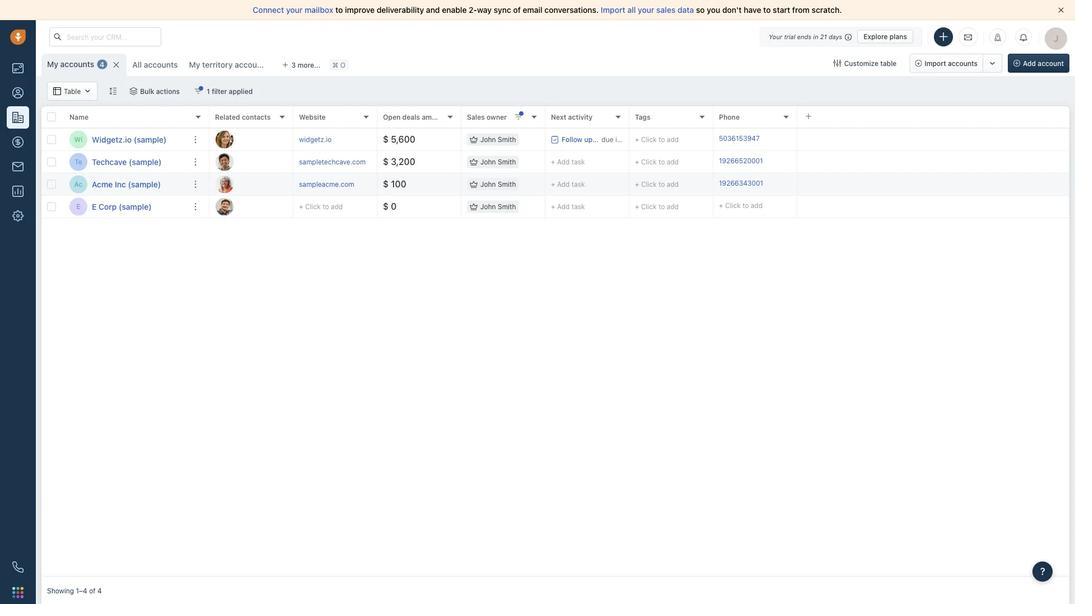 Task type: vqa. For each thing, say whether or not it's contained in the screenshot.
Add Account
yes



Task type: locate. For each thing, give the bounding box(es) containing it.
0 vertical spatial in
[[813, 33, 818, 40]]

$ 5,600
[[383, 134, 415, 145]]

2-
[[469, 5, 477, 15]]

container_wx8msf4aqz5i3rn1 image down next
[[551, 136, 559, 144]]

+ add task
[[551, 158, 585, 166], [551, 181, 585, 188], [551, 203, 585, 211]]

container_wx8msf4aqz5i3rn1 image for $ 3,200
[[470, 158, 478, 166]]

of right the 1–4
[[89, 587, 96, 595]]

1 cell from the top
[[797, 129, 1069, 151]]

(sample)
[[134, 135, 166, 144], [129, 157, 162, 167], [128, 180, 161, 189], [119, 202, 152, 211]]

l image
[[216, 176, 233, 193]]

4 smith from the top
[[498, 203, 516, 211]]

add for $ 100
[[557, 181, 570, 188]]

click for $ 100
[[641, 181, 657, 188]]

table button
[[47, 82, 98, 101]]

0 horizontal spatial days
[[629, 136, 644, 144]]

0 vertical spatial + add task
[[551, 158, 585, 166]]

in left 21
[[813, 33, 818, 40]]

+ add task for $ 3,200
[[551, 158, 585, 166]]

$ 100
[[383, 179, 406, 190]]

techcave
[[92, 157, 127, 167]]

⌘
[[332, 61, 338, 69]]

grid
[[41, 105, 1069, 578]]

press space to select this row. row containing $ 100
[[209, 174, 1069, 196]]

1 vertical spatial in
[[615, 136, 621, 144]]

add for 5,600
[[667, 136, 679, 144]]

+ click to add for $ 100
[[635, 181, 679, 188]]

+ click to add for $ 5,600
[[635, 136, 679, 144]]

4 inside the my accounts 4
[[100, 60, 104, 68]]

(sample) down name column header
[[134, 135, 166, 144]]

4 john smith from the top
[[480, 203, 516, 211]]

+
[[635, 136, 639, 144], [635, 158, 639, 166], [551, 158, 555, 166], [635, 181, 639, 188], [551, 181, 555, 188], [719, 202, 723, 210], [299, 203, 303, 211], [635, 203, 639, 211], [551, 203, 555, 211]]

4 john from the top
[[480, 203, 496, 211]]

1 horizontal spatial e
[[92, 202, 96, 211]]

$ left 100
[[383, 179, 389, 190]]

connect your mailbox link
[[253, 5, 335, 15]]

1 row group from the left
[[41, 129, 209, 218]]

days
[[829, 33, 842, 40], [629, 136, 644, 144]]

add for 100
[[667, 181, 679, 188]]

0 vertical spatial import
[[601, 5, 625, 15]]

0 horizontal spatial my
[[47, 60, 58, 69]]

21
[[820, 33, 827, 40]]

1 horizontal spatial days
[[829, 33, 842, 40]]

container_wx8msf4aqz5i3rn1 image
[[834, 59, 841, 67], [53, 87, 61, 95], [84, 87, 91, 95], [470, 136, 478, 144], [551, 136, 559, 144]]

your
[[286, 5, 303, 15], [638, 5, 654, 15]]

all accounts
[[132, 60, 178, 69]]

your right all
[[638, 5, 654, 15]]

press space to select this row. row containing $ 5,600
[[209, 129, 1069, 151]]

1 horizontal spatial my
[[189, 60, 200, 69]]

add
[[667, 136, 679, 144], [667, 158, 679, 166], [667, 181, 679, 188], [751, 202, 763, 210], [331, 203, 343, 211], [667, 203, 679, 211]]

e left corp
[[92, 202, 96, 211]]

accounts for my
[[60, 60, 94, 69]]

accounts up "applied"
[[235, 60, 269, 69]]

+ add task for $ 0
[[551, 203, 585, 211]]

3 john smith from the top
[[480, 181, 516, 188]]

0 vertical spatial days
[[829, 33, 842, 40]]

$ for $ 3,200
[[383, 157, 389, 167]]

way
[[477, 5, 492, 15]]

3 $ from the top
[[383, 179, 389, 190]]

accounts up table
[[60, 60, 94, 69]]

to
[[335, 5, 343, 15], [763, 5, 771, 15], [659, 136, 665, 144], [659, 158, 665, 166], [659, 181, 665, 188], [743, 202, 749, 210], [323, 203, 329, 211], [659, 203, 665, 211]]

press space to select this row. row containing $ 0
[[209, 196, 1069, 218]]

next
[[551, 113, 566, 121]]

john for 0
[[480, 203, 496, 211]]

2 vertical spatial + add task
[[551, 203, 585, 211]]

1 vertical spatial days
[[629, 136, 644, 144]]

2 john smith from the top
[[480, 158, 516, 166]]

2 john from the top
[[480, 158, 496, 166]]

3 john from the top
[[480, 181, 496, 188]]

sales owner
[[467, 113, 507, 121]]

1 horizontal spatial import
[[925, 59, 946, 67]]

5,600
[[391, 134, 415, 145]]

in left 2
[[615, 136, 621, 144]]

import inside button
[[925, 59, 946, 67]]

$
[[383, 134, 389, 145], [383, 157, 389, 167], [383, 179, 389, 190], [383, 201, 389, 212]]

o
[[340, 61, 346, 69]]

of right sync
[[513, 5, 521, 15]]

row group containing widgetz.io (sample)
[[41, 129, 209, 218]]

2 $ from the top
[[383, 157, 389, 167]]

2 task from the top
[[572, 181, 585, 188]]

deliverability
[[377, 5, 424, 15]]

corp
[[99, 202, 117, 211]]

3 smith from the top
[[498, 181, 516, 188]]

phone
[[719, 113, 740, 121]]

press space to select this row. row
[[41, 129, 209, 151], [209, 129, 1069, 151], [41, 151, 209, 174], [209, 151, 1069, 174], [41, 174, 209, 196], [209, 174, 1069, 196], [41, 196, 209, 218], [209, 196, 1069, 218]]

import all your sales data link
[[601, 5, 696, 15]]

contacts
[[242, 113, 271, 121]]

⌘ o
[[332, 61, 346, 69]]

$ left 5,600
[[383, 134, 389, 145]]

$ left 3,200
[[383, 157, 389, 167]]

data
[[678, 5, 694, 15]]

improve
[[345, 5, 375, 15]]

0 vertical spatial of
[[513, 5, 521, 15]]

0 horizontal spatial your
[[286, 5, 303, 15]]

2 cell from the top
[[797, 151, 1069, 173]]

trial
[[784, 33, 795, 40]]

press space to select this row. row containing acme inc (sample)
[[41, 174, 209, 196]]

all
[[627, 5, 636, 15]]

days right 21
[[829, 33, 842, 40]]

e corp (sample)
[[92, 202, 152, 211]]

3
[[291, 61, 296, 69]]

territory
[[202, 60, 233, 69]]

1
[[207, 87, 210, 95]]

days inside 'press space to select this row.' row
[[629, 136, 644, 144]]

click
[[641, 136, 657, 144], [641, 158, 657, 166], [641, 181, 657, 188], [725, 202, 741, 210], [305, 203, 321, 211], [641, 203, 657, 211]]

task
[[572, 158, 585, 166], [572, 181, 585, 188], [572, 203, 585, 211]]

connect your mailbox to improve deliverability and enable 2-way sync of email conversations. import all your sales data so you don't have to start from scratch.
[[253, 5, 842, 15]]

4 $ from the top
[[383, 201, 389, 212]]

1 $ from the top
[[383, 134, 389, 145]]

0 horizontal spatial e
[[76, 203, 80, 211]]

bulk actions
[[140, 87, 180, 95]]

4 cell from the top
[[797, 196, 1069, 218]]

1 horizontal spatial your
[[638, 5, 654, 15]]

j image
[[216, 131, 233, 149]]

accounts right all
[[144, 60, 178, 69]]

3 cell from the top
[[797, 174, 1069, 195]]

e for e
[[76, 203, 80, 211]]

2 row group from the left
[[209, 129, 1069, 218]]

3 + add task from the top
[[551, 203, 585, 211]]

my accounts 4
[[47, 60, 104, 69]]

container_wx8msf4aqz5i3rn1 image inside '1 filter applied' "button"
[[194, 87, 202, 95]]

widgetz.io
[[92, 135, 132, 144]]

task for $ 100
[[572, 181, 585, 188]]

container_wx8msf4aqz5i3rn1 image
[[129, 87, 137, 95], [194, 87, 202, 95], [470, 158, 478, 166], [470, 181, 478, 188], [470, 203, 478, 211]]

$ for $ 100
[[383, 179, 389, 190]]

4 down search your crm... 'text box'
[[100, 60, 104, 68]]

1 vertical spatial + add task
[[551, 181, 585, 188]]

(sample) down widgetz.io (sample) link
[[129, 157, 162, 167]]

1–4
[[76, 587, 87, 595]]

1 horizontal spatial of
[[513, 5, 521, 15]]

accounts
[[948, 59, 978, 67], [60, 60, 94, 69], [144, 60, 178, 69], [235, 60, 269, 69]]

2 + add task from the top
[[551, 181, 585, 188]]

my left territory at the left
[[189, 60, 200, 69]]

sync
[[494, 5, 511, 15]]

add for 0
[[667, 203, 679, 211]]

3 task from the top
[[572, 203, 585, 211]]

press space to select this row. row containing techcave (sample)
[[41, 151, 209, 174]]

accounts down email icon
[[948, 59, 978, 67]]

1 task from the top
[[572, 158, 585, 166]]

1 john smith from the top
[[480, 136, 516, 144]]

$ left 0
[[383, 201, 389, 212]]

grid containing $ 5,600
[[41, 105, 1069, 578]]

19266520001
[[719, 157, 763, 165]]

my
[[47, 60, 58, 69], [189, 60, 200, 69]]

row group
[[41, 129, 209, 218], [209, 129, 1069, 218]]

add account button
[[1008, 54, 1069, 73]]

email
[[523, 5, 542, 15]]

smith
[[498, 136, 516, 144], [498, 158, 516, 166], [498, 181, 516, 188], [498, 203, 516, 211]]

container_wx8msf4aqz5i3rn1 image left customize
[[834, 59, 841, 67]]

1 vertical spatial import
[[925, 59, 946, 67]]

customize table button
[[826, 54, 904, 73]]

row group containing $ 5,600
[[209, 129, 1069, 218]]

my territory accounts
[[189, 60, 269, 69]]

e down ac
[[76, 203, 80, 211]]

phone element
[[7, 557, 29, 579]]

5036153947 link
[[719, 134, 760, 146]]

1 vertical spatial task
[[572, 181, 585, 188]]

conversations.
[[545, 5, 599, 15]]

click for $ 5,600
[[641, 136, 657, 144]]

due in 2 days
[[602, 136, 644, 144]]

2 vertical spatial task
[[572, 203, 585, 211]]

email image
[[964, 32, 972, 42]]

so
[[696, 5, 705, 15]]

accounts inside button
[[948, 59, 978, 67]]

my for my accounts 4
[[47, 60, 58, 69]]

1 john from the top
[[480, 136, 496, 144]]

style_myh0__igzzd8unmi image
[[109, 87, 117, 95]]

1 vertical spatial of
[[89, 587, 96, 595]]

4
[[100, 60, 104, 68], [97, 587, 102, 595]]

my up table popup button
[[47, 60, 58, 69]]

4 right the 1–4
[[97, 587, 102, 595]]

$ for $ 5,600
[[383, 134, 389, 145]]

add
[[1023, 59, 1036, 67], [557, 158, 570, 166], [557, 181, 570, 188], [557, 203, 570, 211]]

cell
[[797, 129, 1069, 151], [797, 151, 1069, 173], [797, 174, 1069, 195], [797, 196, 1069, 218]]

19266520001 link
[[719, 156, 763, 168]]

days right 2
[[629, 136, 644, 144]]

import
[[601, 5, 625, 15], [925, 59, 946, 67]]

john
[[480, 136, 496, 144], [480, 158, 496, 166], [480, 181, 496, 188], [480, 203, 496, 211]]

your
[[769, 33, 782, 40]]

cell for $ 3,200
[[797, 151, 1069, 173]]

your left mailbox
[[286, 5, 303, 15]]

scratch.
[[812, 5, 842, 15]]

related contacts
[[215, 113, 271, 121]]

1 smith from the top
[[498, 136, 516, 144]]

of
[[513, 5, 521, 15], [89, 587, 96, 595]]

phone image
[[12, 562, 24, 573]]

don't
[[722, 5, 742, 15]]

0 vertical spatial task
[[572, 158, 585, 166]]

name
[[69, 113, 88, 121]]

next activity
[[551, 113, 593, 121]]

start
[[773, 5, 790, 15]]

1 horizontal spatial in
[[813, 33, 818, 40]]

2 smith from the top
[[498, 158, 516, 166]]

in
[[813, 33, 818, 40], [615, 136, 621, 144]]

0 vertical spatial 4
[[100, 60, 104, 68]]

wi
[[74, 136, 83, 144]]

0 horizontal spatial of
[[89, 587, 96, 595]]

connect
[[253, 5, 284, 15]]

Search your CRM... text field
[[49, 27, 161, 46]]

1 + add task from the top
[[551, 158, 585, 166]]

click for $ 3,200
[[641, 158, 657, 166]]



Task type: describe. For each thing, give the bounding box(es) containing it.
john smith for $ 100
[[480, 181, 516, 188]]

my for my territory accounts
[[189, 60, 200, 69]]

explore plans link
[[857, 30, 913, 43]]

john smith for $ 5,600
[[480, 136, 516, 144]]

techcave (sample)
[[92, 157, 162, 167]]

table
[[64, 87, 81, 95]]

1 vertical spatial 4
[[97, 587, 102, 595]]

you
[[707, 5, 720, 15]]

explore
[[864, 33, 888, 41]]

press space to select this row. row containing widgetz.io (sample)
[[41, 129, 209, 151]]

container_wx8msf4aqz5i3rn1 image for $ 0
[[470, 203, 478, 211]]

showing 1–4 of 4
[[47, 587, 102, 595]]

s image
[[216, 153, 233, 171]]

cell for $ 0
[[797, 196, 1069, 218]]

import accounts
[[925, 59, 978, 67]]

container_wx8msf4aqz5i3rn1 image for $ 100
[[470, 181, 478, 188]]

widgetz.io
[[299, 136, 332, 144]]

task for $ 0
[[572, 203, 585, 211]]

showing
[[47, 587, 74, 595]]

19266343001 link
[[719, 179, 763, 190]]

$ 3,200
[[383, 157, 415, 167]]

bulk actions button
[[122, 82, 187, 101]]

owner
[[487, 113, 507, 121]]

due
[[602, 136, 613, 144]]

accounts for all
[[144, 60, 178, 69]]

freshworks switcher image
[[12, 588, 24, 599]]

3 more...
[[291, 61, 321, 69]]

filter
[[212, 87, 227, 95]]

add account
[[1023, 59, 1064, 67]]

cell for $ 5,600
[[797, 129, 1069, 151]]

john smith for $ 0
[[480, 203, 516, 211]]

customize
[[844, 59, 879, 67]]

smith for 5,600
[[498, 136, 516, 144]]

name row
[[41, 106, 209, 129]]

(sample) right the inc
[[128, 180, 161, 189]]

+ click to add for $ 0
[[635, 203, 679, 211]]

widgetz.io (sample) link
[[92, 134, 166, 145]]

john for 5,600
[[480, 136, 496, 144]]

deals
[[402, 113, 420, 121]]

sales
[[467, 113, 485, 121]]

mailbox
[[305, 5, 333, 15]]

j image
[[216, 198, 233, 216]]

$ for $ 0
[[383, 201, 389, 212]]

+ click to add for $ 3,200
[[635, 158, 679, 166]]

amount
[[422, 113, 447, 121]]

0 horizontal spatial in
[[615, 136, 621, 144]]

cell for $ 100
[[797, 174, 1069, 195]]

actions
[[156, 87, 180, 95]]

press space to select this row. row containing $ 3,200
[[209, 151, 1069, 174]]

0 horizontal spatial import
[[601, 5, 625, 15]]

sampleacme.com
[[299, 181, 354, 188]]

1 your from the left
[[286, 5, 303, 15]]

sampleacme.com link
[[299, 181, 354, 188]]

your trial ends in 21 days
[[769, 33, 842, 40]]

container_wx8msf4aqz5i3rn1 image left table
[[53, 87, 61, 95]]

close image
[[1058, 7, 1064, 13]]

open deals amount
[[383, 113, 447, 121]]

2
[[623, 136, 627, 144]]

1 filter applied button
[[187, 82, 260, 101]]

container_wx8msf4aqz5i3rn1 image right table
[[84, 87, 91, 95]]

and
[[426, 5, 440, 15]]

from
[[792, 5, 810, 15]]

open
[[383, 113, 401, 121]]

smith for 3,200
[[498, 158, 516, 166]]

sales
[[656, 5, 675, 15]]

john for 100
[[480, 181, 496, 188]]

smith for 100
[[498, 181, 516, 188]]

more...
[[298, 61, 321, 69]]

$ 0
[[383, 201, 397, 212]]

+ add task for $ 100
[[551, 181, 585, 188]]

import accounts button
[[910, 54, 983, 73]]

2 your from the left
[[638, 5, 654, 15]]

5036153947
[[719, 135, 760, 142]]

(sample) down acme inc (sample) link
[[119, 202, 152, 211]]

3 more... button
[[276, 57, 327, 73]]

bulk
[[140, 87, 154, 95]]

task for $ 3,200
[[572, 158, 585, 166]]

ends
[[797, 33, 811, 40]]

click for $ 0
[[641, 203, 657, 211]]

0
[[391, 201, 397, 212]]

website
[[299, 113, 326, 121]]

add inside add account button
[[1023, 59, 1036, 67]]

john smith for $ 3,200
[[480, 158, 516, 166]]

container_wx8msf4aqz5i3rn1 image inside customize table button
[[834, 59, 841, 67]]

ac
[[74, 181, 83, 188]]

widgetz.io (sample)
[[92, 135, 166, 144]]

sampletechcave.com
[[299, 158, 366, 166]]

add for $ 0
[[557, 203, 570, 211]]

related
[[215, 113, 240, 121]]

add for $ 3,200
[[557, 158, 570, 166]]

acme inc (sample) link
[[92, 179, 161, 190]]

plans
[[890, 33, 907, 41]]

import accounts group
[[910, 54, 1002, 73]]

acme
[[92, 180, 113, 189]]

container_wx8msf4aqz5i3rn1 image inside bulk actions button
[[129, 87, 137, 95]]

my accounts link
[[47, 59, 94, 70]]

smith for 0
[[498, 203, 516, 211]]

name column header
[[64, 106, 209, 129]]

account
[[1038, 59, 1064, 67]]

customize table
[[844, 59, 897, 67]]

e corp (sample) link
[[92, 201, 152, 212]]

sampletechcave.com link
[[299, 158, 366, 166]]

tags
[[635, 113, 651, 121]]

all
[[132, 60, 142, 69]]

activity
[[568, 113, 593, 121]]

explore plans
[[864, 33, 907, 41]]

press space to select this row. row containing e corp (sample)
[[41, 196, 209, 218]]

19266343001
[[719, 179, 763, 187]]

1 filter applied
[[207, 87, 253, 95]]

100
[[391, 179, 406, 190]]

techcave (sample) link
[[92, 157, 162, 168]]

add for 3,200
[[667, 158, 679, 166]]

john for 3,200
[[480, 158, 496, 166]]

e for e corp (sample)
[[92, 202, 96, 211]]

enable
[[442, 5, 467, 15]]

accounts for import
[[948, 59, 978, 67]]

container_wx8msf4aqz5i3rn1 image down sales
[[470, 136, 478, 144]]



